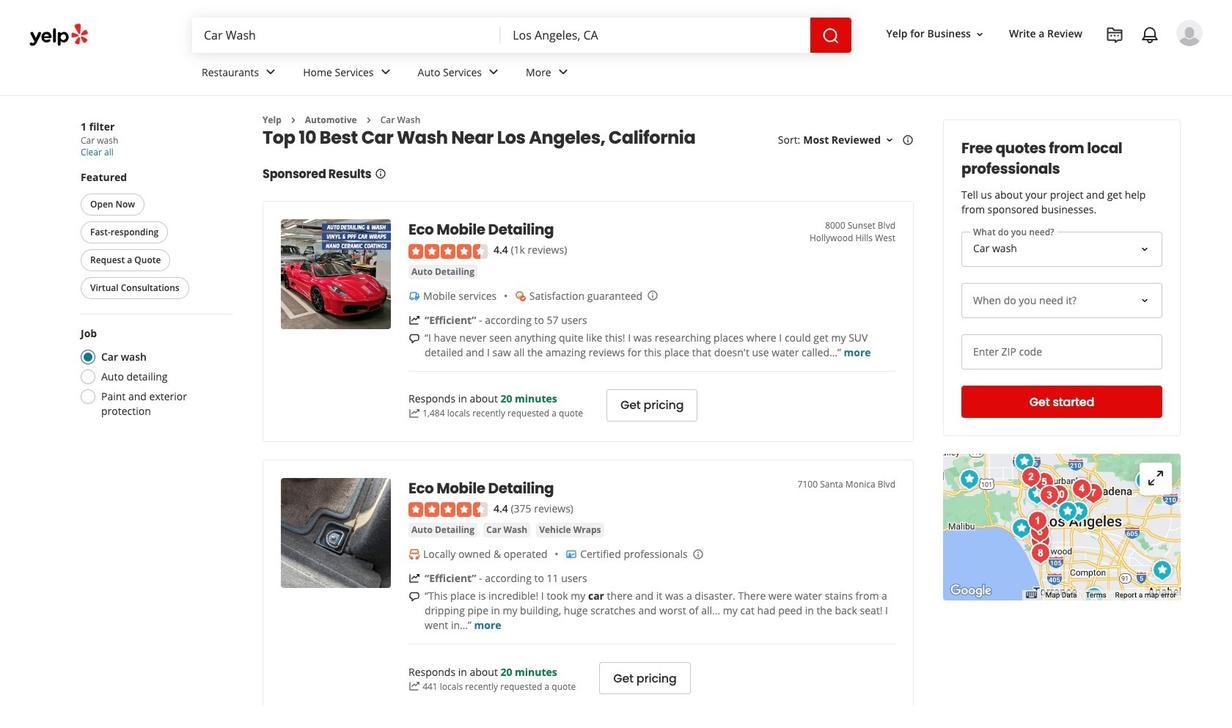 Task type: describe. For each thing, give the bounding box(es) containing it.
none field the address, neighborhood, city, state or zip
[[501, 18, 810, 53]]

3 24 chevron down v2 image from the left
[[485, 63, 503, 81]]

4.4 star rating image for 16 locally owned v2 image
[[409, 503, 488, 517]]

eco mobile detailing image for 16 shipping v2 icon
[[281, 220, 391, 330]]

16 speech v2 image
[[409, 591, 420, 603]]

1 16 trending v2 image from the top
[[409, 314, 420, 326]]

2 16 trending v2 image from the top
[[409, 408, 420, 420]]

2 16 chevron right v2 image from the left
[[363, 114, 375, 126]]

2 24 chevron down v2 image from the left
[[377, 63, 394, 81]]

16 certified professionals v2 image
[[566, 549, 578, 561]]

16 speech v2 image
[[409, 333, 420, 345]]

user actions element
[[875, 18, 1224, 109]]

16 chevron down v2 image
[[974, 28, 986, 40]]

search image
[[822, 27, 840, 45]]

ruby a. image
[[1177, 20, 1203, 46]]

none field things to do, nail salons, plumbers
[[192, 18, 501, 53]]

4 24 chevron down v2 image from the left
[[554, 63, 572, 81]]

16 info v2 image
[[902, 134, 914, 146]]



Task type: locate. For each thing, give the bounding box(es) containing it.
info icon image
[[647, 290, 659, 302], [647, 290, 659, 302], [692, 549, 704, 560], [692, 549, 704, 560]]

16 info v2 image
[[375, 168, 386, 180]]

16 trending v2 image
[[409, 314, 420, 326], [409, 408, 420, 420], [409, 573, 420, 585], [409, 681, 420, 693]]

eco mobile detailing image
[[281, 220, 391, 330], [281, 478, 391, 588]]

16 satisfactions guaranteed v2 image
[[515, 290, 527, 302]]

1 4.4 star rating image from the top
[[409, 244, 488, 259]]

4.4 star rating image up 16 locally owned v2 image
[[409, 503, 488, 517]]

things to do, nail salons, plumbers search field
[[192, 18, 501, 53]]

1 none field from the left
[[192, 18, 501, 53]]

3 16 trending v2 image from the top
[[409, 573, 420, 585]]

0 horizontal spatial 16 chevron right v2 image
[[287, 114, 299, 126]]

2 eco mobile detailing image from the top
[[281, 478, 391, 588]]

0 vertical spatial eco mobile detailing image
[[281, 220, 391, 330]]

16 shipping v2 image
[[409, 290, 420, 302]]

When do you need it? field
[[962, 283, 1163, 318]]

option group
[[76, 326, 233, 419]]

4.4 star rating image for 16 shipping v2 icon
[[409, 244, 488, 259]]

4 16 trending v2 image from the top
[[409, 681, 420, 693]]

4.4 star rating image up 16 shipping v2 icon
[[409, 244, 488, 259]]

16 chevron down v2 image
[[884, 134, 896, 146]]

1 vertical spatial eco mobile detailing image
[[281, 478, 391, 588]]

16 chevron right v2 image
[[287, 114, 299, 126], [363, 114, 375, 126]]

2 none field from the left
[[501, 18, 810, 53]]

projects image
[[1106, 26, 1124, 44]]

None search field
[[192, 18, 851, 53]]

business categories element
[[190, 53, 1203, 95]]

0 vertical spatial 4.4 star rating image
[[409, 244, 488, 259]]

1 16 chevron right v2 image from the left
[[287, 114, 299, 126]]

1 horizontal spatial 16 chevron right v2 image
[[363, 114, 375, 126]]

notifications image
[[1142, 26, 1159, 44]]

group
[[78, 170, 233, 302]]

2 4.4 star rating image from the top
[[409, 503, 488, 517]]

1 eco mobile detailing image from the top
[[281, 220, 391, 330]]

eco mobile detailing image for 16 locally owned v2 image
[[281, 478, 391, 588]]

address, neighborhood, city, state or zip search field
[[501, 18, 810, 53]]

24 chevron down v2 image
[[262, 63, 280, 81], [377, 63, 394, 81], [485, 63, 503, 81], [554, 63, 572, 81]]

What do you need? field
[[962, 232, 1163, 267]]

4.4 star rating image
[[409, 244, 488, 259], [409, 503, 488, 517]]

1 24 chevron down v2 image from the left
[[262, 63, 280, 81]]

16 locally owned v2 image
[[409, 549, 420, 561]]

None field
[[192, 18, 501, 53], [501, 18, 810, 53]]

  text field
[[962, 335, 1163, 370]]

1 vertical spatial 4.4 star rating image
[[409, 503, 488, 517]]



Task type: vqa. For each thing, say whether or not it's contained in the screenshot.
bottom more
no



